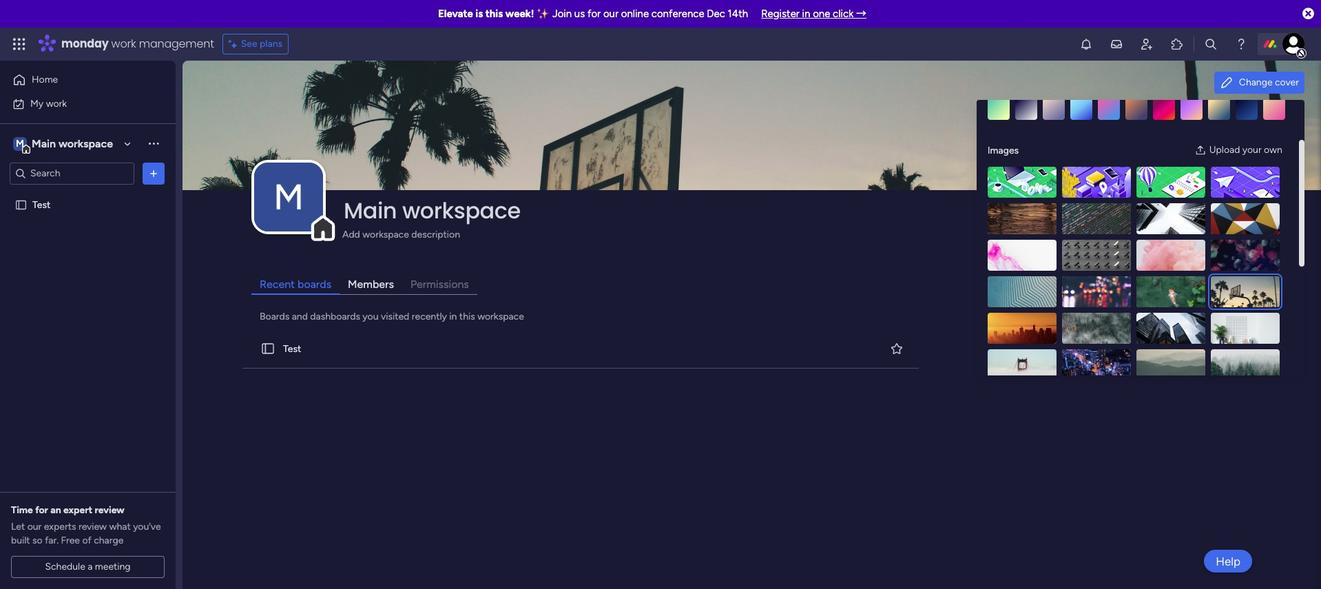 Task type: describe. For each thing, give the bounding box(es) containing it.
one
[[813, 8, 831, 20]]

so
[[32, 535, 43, 546]]

1 vertical spatial this
[[459, 311, 475, 323]]

help image
[[1235, 37, 1249, 51]]

my work button
[[8, 93, 148, 115]]

visited
[[381, 311, 410, 323]]

m for the right workspace image
[[273, 176, 304, 218]]

see plans
[[241, 38, 283, 50]]

add workspace description
[[342, 229, 460, 241]]

change cover
[[1239, 76, 1300, 88]]

notifications image
[[1080, 37, 1094, 51]]

select product image
[[12, 37, 26, 51]]

1 horizontal spatial for
[[588, 8, 601, 20]]

schedule a meeting
[[45, 561, 131, 573]]

monday work management
[[61, 36, 214, 52]]

join
[[553, 8, 572, 20]]

invite members image
[[1140, 37, 1154, 51]]

schedule a meeting button
[[11, 556, 165, 578]]

charge
[[94, 535, 124, 546]]

register in one click → link
[[762, 8, 867, 20]]

1 horizontal spatial main
[[344, 195, 397, 226]]

help button
[[1205, 550, 1253, 573]]

click
[[833, 8, 854, 20]]

→
[[857, 8, 867, 20]]

of
[[82, 535, 91, 546]]

what
[[109, 521, 131, 533]]

schedule
[[45, 561, 85, 573]]

us
[[575, 8, 585, 20]]

14th
[[728, 8, 748, 20]]

1 vertical spatial review
[[78, 521, 107, 533]]

0 vertical spatial our
[[604, 8, 619, 20]]

boards
[[260, 311, 290, 323]]

an
[[50, 504, 61, 516]]

brad klo image
[[1283, 33, 1305, 55]]

see
[[241, 38, 257, 50]]

m button
[[254, 163, 323, 232]]

recent
[[260, 278, 295, 291]]

your
[[1243, 144, 1262, 156]]

workspace selection element
[[13, 135, 115, 153]]

add to favorites image
[[890, 341, 904, 355]]

options image
[[147, 166, 161, 180]]

public board image inside the test link
[[260, 341, 276, 356]]

time for an expert review let our experts review what you've built so far. free of charge
[[11, 504, 161, 546]]

for inside time for an expert review let our experts review what you've built so far. free of charge
[[35, 504, 48, 516]]

test list box
[[0, 190, 176, 402]]

workspace options image
[[147, 137, 161, 150]]

boards and dashboards you visited recently in this workspace
[[260, 311, 524, 323]]

upload your own button
[[1190, 139, 1288, 161]]

experts
[[44, 521, 76, 533]]

1 horizontal spatial this
[[486, 8, 503, 20]]

meeting
[[95, 561, 131, 573]]

home
[[32, 74, 58, 85]]

test link
[[240, 329, 922, 369]]

recent boards
[[260, 278, 331, 291]]

free
[[61, 535, 80, 546]]

monday
[[61, 36, 109, 52]]

my work
[[30, 97, 67, 109]]

upload your own
[[1210, 144, 1283, 156]]

m for workspace image to the left
[[16, 137, 24, 149]]

members
[[348, 278, 394, 291]]

✨
[[537, 8, 550, 20]]

Main workspace field
[[340, 195, 1266, 226]]

search everything image
[[1204, 37, 1218, 51]]

time
[[11, 504, 33, 516]]

let
[[11, 521, 25, 533]]

is
[[476, 8, 483, 20]]

elevate
[[438, 8, 473, 20]]

main inside workspace selection element
[[32, 137, 56, 150]]

register
[[762, 8, 800, 20]]

work for monday
[[111, 36, 136, 52]]

dashboards
[[310, 311, 360, 323]]



Task type: vqa. For each thing, say whether or not it's contained in the screenshot.
circle o image within Invite Team Members (0/1) link
no



Task type: locate. For each thing, give the bounding box(es) containing it.
0 vertical spatial review
[[95, 504, 125, 516]]

our inside time for an expert review let our experts review what you've built so far. free of charge
[[27, 521, 42, 533]]

0 horizontal spatial test
[[32, 199, 51, 211]]

dec
[[707, 8, 726, 20]]

1 vertical spatial public board image
[[260, 341, 276, 356]]

help
[[1216, 554, 1241, 568]]

test down "search in workspace" field
[[32, 199, 51, 211]]

work right monday
[[111, 36, 136, 52]]

1 horizontal spatial m
[[273, 176, 304, 218]]

0 horizontal spatial work
[[46, 97, 67, 109]]

a
[[88, 561, 93, 573]]

register in one click →
[[762, 8, 867, 20]]

week!
[[506, 8, 534, 20]]

m inside dropdown button
[[273, 176, 304, 218]]

upload
[[1210, 144, 1241, 156]]

for
[[588, 8, 601, 20], [35, 504, 48, 516]]

far.
[[45, 535, 59, 546]]

0 vertical spatial for
[[588, 8, 601, 20]]

main workspace
[[32, 137, 113, 150], [344, 195, 521, 226]]

cover
[[1275, 76, 1300, 88]]

boards
[[298, 278, 331, 291]]

main workspace up "search in workspace" field
[[32, 137, 113, 150]]

change
[[1239, 76, 1273, 88]]

for right us
[[588, 8, 601, 20]]

1 vertical spatial workspace image
[[254, 163, 323, 232]]

own
[[1264, 144, 1283, 156]]

0 horizontal spatial in
[[449, 311, 457, 323]]

and
[[292, 311, 308, 323]]

0 horizontal spatial our
[[27, 521, 42, 533]]

plans
[[260, 38, 283, 50]]

our up so
[[27, 521, 42, 533]]

apps image
[[1171, 37, 1184, 51]]

1 horizontal spatial in
[[802, 8, 811, 20]]

1 horizontal spatial work
[[111, 36, 136, 52]]

inbox image
[[1110, 37, 1124, 51]]

0 vertical spatial test
[[32, 199, 51, 211]]

0 vertical spatial public board image
[[14, 198, 28, 211]]

review
[[95, 504, 125, 516], [78, 521, 107, 533]]

0 vertical spatial in
[[802, 8, 811, 20]]

work right my
[[46, 97, 67, 109]]

1 horizontal spatial workspace image
[[254, 163, 323, 232]]

you
[[363, 311, 379, 323]]

1 vertical spatial our
[[27, 521, 42, 533]]

change cover button
[[1215, 72, 1305, 94]]

test down 'and'
[[283, 343, 301, 355]]

public board image
[[14, 198, 28, 211], [260, 341, 276, 356]]

this right recently in the left bottom of the page
[[459, 311, 475, 323]]

1 vertical spatial m
[[273, 176, 304, 218]]

add
[[342, 229, 360, 241]]

description
[[412, 229, 460, 241]]

1 vertical spatial work
[[46, 97, 67, 109]]

conference
[[652, 8, 705, 20]]

m
[[16, 137, 24, 149], [273, 176, 304, 218]]

0 vertical spatial main workspace
[[32, 137, 113, 150]]

0 horizontal spatial this
[[459, 311, 475, 323]]

0 vertical spatial m
[[16, 137, 24, 149]]

images
[[988, 144, 1019, 156]]

0 horizontal spatial main workspace
[[32, 137, 113, 150]]

option
[[0, 192, 176, 195]]

this
[[486, 8, 503, 20], [459, 311, 475, 323]]

our left online
[[604, 8, 619, 20]]

recently
[[412, 311, 447, 323]]

work
[[111, 36, 136, 52], [46, 97, 67, 109]]

0 horizontal spatial workspace image
[[13, 136, 27, 151]]

0 horizontal spatial public board image
[[14, 198, 28, 211]]

my
[[30, 97, 44, 109]]

management
[[139, 36, 214, 52]]

main workspace up the description
[[344, 195, 521, 226]]

0 vertical spatial workspace image
[[13, 136, 27, 151]]

test
[[32, 199, 51, 211], [283, 343, 301, 355]]

you've
[[133, 521, 161, 533]]

home button
[[8, 69, 148, 91]]

1 horizontal spatial main workspace
[[344, 195, 521, 226]]

work for my
[[46, 97, 67, 109]]

1 horizontal spatial our
[[604, 8, 619, 20]]

1 vertical spatial main
[[344, 195, 397, 226]]

1 vertical spatial in
[[449, 311, 457, 323]]

this right is
[[486, 8, 503, 20]]

1 horizontal spatial test
[[283, 343, 301, 355]]

our
[[604, 8, 619, 20], [27, 521, 42, 533]]

0 vertical spatial work
[[111, 36, 136, 52]]

expert
[[63, 504, 92, 516]]

online
[[621, 8, 649, 20]]

photo icon image
[[1195, 145, 1206, 156]]

see plans button
[[222, 34, 289, 54]]

elevate is this week! ✨ join us for our online conference dec 14th
[[438, 8, 748, 20]]

work inside button
[[46, 97, 67, 109]]

permissions
[[411, 278, 469, 291]]

built
[[11, 535, 30, 546]]

1 vertical spatial main workspace
[[344, 195, 521, 226]]

1 horizontal spatial public board image
[[260, 341, 276, 356]]

0 horizontal spatial main
[[32, 137, 56, 150]]

for left the an
[[35, 504, 48, 516]]

main up add
[[344, 195, 397, 226]]

0 horizontal spatial for
[[35, 504, 48, 516]]

main workspace inside workspace selection element
[[32, 137, 113, 150]]

Search in workspace field
[[29, 165, 115, 181]]

0 horizontal spatial m
[[16, 137, 24, 149]]

1 vertical spatial for
[[35, 504, 48, 516]]

review up what
[[95, 504, 125, 516]]

main down 'my work'
[[32, 137, 56, 150]]

workspace
[[59, 137, 113, 150], [402, 195, 521, 226], [363, 229, 409, 241], [478, 311, 524, 323]]

review up the of at left bottom
[[78, 521, 107, 533]]

1 vertical spatial test
[[283, 343, 301, 355]]

workspace image
[[13, 136, 27, 151], [254, 163, 323, 232]]

in
[[802, 8, 811, 20], [449, 311, 457, 323]]

0 vertical spatial main
[[32, 137, 56, 150]]

0 vertical spatial this
[[486, 8, 503, 20]]

public board image inside test list box
[[14, 198, 28, 211]]

m inside workspace selection element
[[16, 137, 24, 149]]

main
[[32, 137, 56, 150], [344, 195, 397, 226]]

in right recently in the left bottom of the page
[[449, 311, 457, 323]]

test inside list box
[[32, 199, 51, 211]]

in left one
[[802, 8, 811, 20]]



